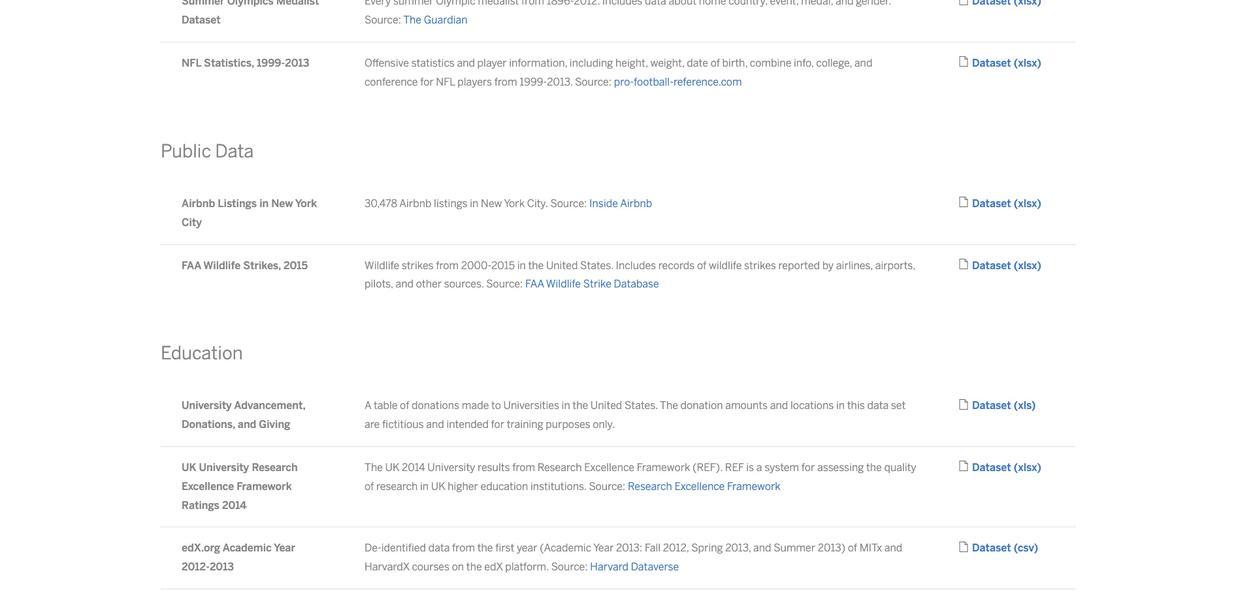 Task type: locate. For each thing, give the bounding box(es) containing it.
uk left higher
[[431, 480, 446, 493]]

data left set
[[868, 400, 889, 412]]

states. up strike
[[580, 259, 614, 272]]

( for a table of donations made to universities in the united states. the donation amounts and locations in this data set are fictitious and intended for training purposes only.
[[1014, 400, 1019, 412]]

2 horizontal spatial airbnb
[[620, 197, 653, 210]]

xlsx for offensive statistics and player information, including height, weight, date of birth, combine info, college, and conference for nfl players from 1999-2013. source:
[[1019, 57, 1038, 69]]

university up higher
[[428, 462, 476, 474]]

2 horizontal spatial data
[[868, 400, 889, 412]]

1 horizontal spatial 2015
[[492, 259, 515, 272]]

1 vertical spatial 2013
[[210, 561, 234, 573]]

for down statistics
[[420, 76, 434, 88]]

york inside airbnb listings in new york city
[[295, 197, 317, 210]]

includes
[[603, 0, 643, 7], [616, 259, 656, 272]]

uk up research
[[385, 462, 400, 474]]

height,
[[616, 57, 648, 69]]

2015 right strikes,
[[284, 259, 308, 272]]

from up on
[[452, 542, 475, 555]]

0 horizontal spatial 2015
[[284, 259, 308, 272]]

1 horizontal spatial the
[[403, 14, 422, 26]]

1999- right statistics,
[[257, 57, 285, 69]]

1999- down information,
[[520, 76, 547, 88]]

source: down (academic
[[551, 561, 588, 573]]

of up fictitious
[[400, 400, 410, 412]]

year up harvard
[[594, 542, 614, 555]]

2 vertical spatial the
[[365, 462, 383, 474]]

1 vertical spatial 2014
[[222, 499, 247, 512]]

1 horizontal spatial research
[[538, 462, 582, 474]]

1 horizontal spatial excellence
[[584, 462, 635, 474]]

0 horizontal spatial uk
[[182, 462, 196, 474]]

2013 down medalist
[[285, 57, 309, 69]]

1 horizontal spatial york
[[504, 197, 525, 210]]

institutions.
[[531, 480, 587, 493]]

2014 up research
[[402, 462, 425, 474]]

2 vertical spatial for
[[802, 462, 815, 474]]

0 horizontal spatial framework
[[237, 480, 292, 493]]

3 ( from the top
[[1014, 259, 1019, 272]]

source: down 2000-
[[487, 278, 523, 290]]

1 vertical spatial summer
[[774, 542, 816, 555]]

birth,
[[723, 57, 748, 69]]

2 horizontal spatial for
[[802, 462, 815, 474]]

from down player
[[495, 76, 518, 88]]

0 horizontal spatial faa
[[182, 259, 201, 272]]

2 year from the left
[[594, 542, 614, 555]]

1 year from the left
[[274, 542, 295, 555]]

3 xlsx from the top
[[1019, 259, 1038, 272]]

summer left 2013)
[[774, 542, 816, 555]]

of inside wildlife strikes from 2000-2015 in the united states. includes records of wildlife strikes reported by airlines, airports, pilots, and other sources. source:
[[697, 259, 707, 272]]

1 vertical spatial includes
[[616, 259, 656, 272]]

2012,
[[663, 542, 689, 555]]

4 ( from the top
[[1014, 400, 1019, 412]]

source: right city.
[[551, 197, 587, 210]]

wildlife for faa wildlife strikes, 2015
[[204, 259, 241, 272]]

0 horizontal spatial the
[[365, 462, 383, 474]]

for inside offensive statistics and player information, including height, weight, date of birth, combine info, college, and conference for nfl players from 1999-2013. source:
[[420, 76, 434, 88]]

0 vertical spatial 2013
[[285, 57, 309, 69]]

excellence down (ref).
[[675, 480, 725, 493]]

uk university research excellence framework ratings 2014
[[182, 462, 298, 512]]

donations
[[412, 400, 460, 412]]

1 vertical spatial the
[[660, 400, 678, 412]]

of left wildlife
[[697, 259, 707, 272]]

faa for faa wildlife strikes, 2015
[[182, 259, 201, 272]]

2000-
[[461, 259, 492, 272]]

nfl down statistics
[[436, 76, 455, 88]]

and right amounts
[[771, 400, 789, 412]]

1 xlsx from the top
[[1019, 57, 1038, 69]]

dataverse
[[631, 561, 679, 573]]

1 horizontal spatial strikes
[[745, 259, 776, 272]]

airbnb right the 30,478
[[400, 197, 432, 210]]

every
[[365, 0, 391, 7]]

2014 inside the "uk university research excellence framework ratings 2014"
[[222, 499, 247, 512]]

1 horizontal spatial for
[[491, 419, 505, 431]]

source: inside the every summer olympic medalist from 1896-2012. includes data about home country, event, medal, and gender. source:
[[365, 14, 401, 26]]

5 ( from the top
[[1014, 462, 1019, 474]]

(
[[1014, 57, 1019, 69], [1014, 197, 1019, 210], [1014, 259, 1019, 272], [1014, 400, 1019, 412], [1014, 462, 1019, 474], [1014, 542, 1018, 555]]

1 vertical spatial faa
[[526, 278, 544, 290]]

0 horizontal spatial 2014
[[222, 499, 247, 512]]

nfl inside offensive statistics and player information, including height, weight, date of birth, combine info, college, and conference for nfl players from 1999-2013. source:
[[436, 76, 455, 88]]

courses
[[412, 561, 450, 573]]

airbnb inside airbnb listings in new york city
[[182, 197, 215, 210]]

from left 1896-
[[522, 0, 545, 7]]

of left mitx
[[848, 542, 858, 555]]

1 horizontal spatial framework
[[637, 462, 691, 474]]

excellence up ratings
[[182, 480, 234, 493]]

summer left olympics
[[182, 0, 225, 7]]

of right "date"
[[711, 57, 720, 69]]

wildlife inside wildlife strikes from 2000-2015 in the united states. includes records of wildlife strikes reported by airlines, airports, pilots, and other sources. source:
[[365, 259, 400, 272]]

uk
[[182, 462, 196, 474], [385, 462, 400, 474], [431, 480, 446, 493]]

0 horizontal spatial 2013
[[210, 561, 234, 573]]

2015 inside wildlife strikes from 2000-2015 in the united states. includes records of wildlife strikes reported by airlines, airports, pilots, and other sources. source:
[[492, 259, 515, 272]]

framework down is
[[728, 480, 781, 493]]

and inside the every summer olympic medalist from 1896-2012. includes data about home country, event, medal, and gender. source:
[[836, 0, 854, 7]]

1 horizontal spatial united
[[591, 400, 623, 412]]

source: down every
[[365, 14, 401, 26]]

research inside the uk 2014 university results from research excellence framework (ref). ref is a system for assessing the quality of research in uk higher education institutions. source:
[[538, 462, 582, 474]]

research
[[252, 462, 298, 474], [538, 462, 582, 474], [628, 480, 673, 493]]

university inside university advancement, donations, and giving
[[182, 400, 232, 412]]

donation
[[681, 400, 723, 412]]

dataset
[[182, 14, 221, 26], [973, 57, 1012, 69], [973, 197, 1012, 210], [973, 259, 1012, 272], [973, 400, 1012, 412], [973, 462, 1012, 474], [973, 542, 1012, 555]]

the right on
[[467, 561, 482, 573]]

research up institutions. in the bottom left of the page
[[538, 462, 582, 474]]

a table of donations made to universities in the united states. the donation amounts and locations in this data set are fictitious and intended for training purposes only.
[[365, 400, 906, 431]]

country,
[[729, 0, 768, 7]]

from up 'education'
[[513, 462, 535, 474]]

united up faa wildlife strike database
[[546, 259, 578, 272]]

faa wildlife strikes, 2015
[[182, 259, 308, 272]]

airbnb up the "city"
[[182, 197, 215, 210]]

nfl
[[182, 57, 201, 69], [436, 76, 455, 88]]

0 vertical spatial nfl
[[182, 57, 201, 69]]

0 vertical spatial for
[[420, 76, 434, 88]]

database
[[614, 278, 659, 290]]

2 airbnb from the left
[[400, 197, 432, 210]]

research down the giving
[[252, 462, 298, 474]]

2013 down edx.org
[[210, 561, 234, 573]]

3 dataset ( xlsx ) from the top
[[973, 259, 1042, 272]]

1 ( from the top
[[1014, 57, 1019, 69]]

framework
[[637, 462, 691, 474], [237, 480, 292, 493], [728, 480, 781, 493]]

6 ( from the top
[[1014, 542, 1018, 555]]

1 airbnb from the left
[[182, 197, 215, 210]]

airbnb listings in new york city
[[182, 197, 317, 229]]

includes inside the every summer olympic medalist from 1896-2012. includes data about home country, event, medal, and gender. source:
[[603, 0, 643, 7]]

the down summer
[[403, 14, 422, 26]]

and left other
[[396, 278, 414, 290]]

0 horizontal spatial excellence
[[182, 480, 234, 493]]

framework down the giving
[[237, 480, 292, 493]]

conference
[[365, 76, 418, 88]]

0 horizontal spatial for
[[420, 76, 434, 88]]

1 vertical spatial nfl
[[436, 76, 455, 88]]

data up 'courses'
[[429, 542, 450, 555]]

from inside the uk 2014 university results from research excellence framework (ref). ref is a system for assessing the quality of research in uk higher education institutions. source:
[[513, 462, 535, 474]]

for inside a table of donations made to universities in the united states. the donation amounts and locations in this data set are fictitious and intended for training purposes only.
[[491, 419, 505, 431]]

the left donation
[[660, 400, 678, 412]]

0 vertical spatial faa
[[182, 259, 201, 272]]

framework left (ref).
[[637, 462, 691, 474]]

1 vertical spatial states.
[[625, 400, 658, 412]]

4 xlsx from the top
[[1019, 462, 1038, 474]]

) for wildlife strikes from 2000-2015 in the united states. includes records of wildlife strikes reported by airlines, airports, pilots, and other sources. source:
[[1038, 259, 1042, 272]]

2013,
[[726, 542, 751, 555]]

strikes up other
[[402, 259, 434, 272]]

1 2015 from the left
[[284, 259, 308, 272]]

2 york from the left
[[504, 197, 525, 210]]

the inside a table of donations made to universities in the united states. the donation amounts and locations in this data set are fictitious and intended for training purposes only.
[[573, 400, 588, 412]]

university inside the "uk university research excellence framework ratings 2014"
[[199, 462, 249, 474]]

the inside the uk 2014 university results from research excellence framework (ref). ref is a system for assessing the quality of research in uk higher education institutions. source:
[[365, 462, 383, 474]]

of left research
[[365, 480, 374, 493]]

1 vertical spatial 1999-
[[520, 76, 547, 88]]

1 vertical spatial for
[[491, 419, 505, 431]]

year right academic
[[274, 542, 295, 555]]

framework inside the "uk university research excellence framework ratings 2014"
[[237, 480, 292, 493]]

faa left strike
[[526, 278, 544, 290]]

excellence inside the uk 2014 university results from research excellence framework (ref). ref is a system for assessing the quality of research in uk higher education institutions. source:
[[584, 462, 635, 474]]

0 horizontal spatial research
[[252, 462, 298, 474]]

1 vertical spatial data
[[868, 400, 889, 412]]

listings
[[434, 197, 468, 210]]

for
[[420, 76, 434, 88], [491, 419, 505, 431], [802, 462, 815, 474]]

edx
[[485, 561, 503, 573]]

year
[[274, 542, 295, 555], [594, 542, 614, 555]]

nfl left statistics,
[[182, 57, 201, 69]]

ratings
[[182, 499, 220, 512]]

0 horizontal spatial wildlife
[[204, 259, 241, 272]]

for right system
[[802, 462, 815, 474]]

( for wildlife strikes from 2000-2015 in the united states. includes records of wildlife strikes reported by airlines, airports, pilots, and other sources. source:
[[1014, 259, 1019, 272]]

united inside a table of donations made to universities in the united states. the donation amounts and locations in this data set are fictitious and intended for training purposes only.
[[591, 400, 623, 412]]

dataset for a table of donations made to universities in the united states. the donation amounts and locations in this data set are fictitious and intended for training purposes only.
[[973, 400, 1012, 412]]

summer inside de-identified data from the first year (academic year 2013: fall 2012, spring 2013, and summer 2013) of mitx and harvardx courses on the edx platform. source:
[[774, 542, 816, 555]]

pro-football-reference.com link
[[614, 76, 742, 88]]

inside airbnb link
[[590, 197, 653, 210]]

faa down the "city"
[[182, 259, 201, 272]]

dataset inside summer olympics medalist dataset
[[182, 14, 221, 26]]

1 horizontal spatial faa
[[526, 278, 544, 290]]

2 horizontal spatial the
[[660, 400, 678, 412]]

from inside offensive statistics and player information, including height, weight, date of birth, combine info, college, and conference for nfl players from 1999-2013. source:
[[495, 76, 518, 88]]

is
[[747, 462, 754, 474]]

this
[[848, 400, 865, 412]]

uk up ratings
[[182, 462, 196, 474]]

1 horizontal spatial data
[[645, 0, 667, 7]]

1 horizontal spatial summer
[[774, 542, 816, 555]]

offensive statistics and player information, including height, weight, date of birth, combine info, college, and conference for nfl players from 1999-2013. source:
[[365, 57, 873, 88]]

0 vertical spatial states.
[[580, 259, 614, 272]]

university advancement, donations, and giving
[[182, 400, 306, 431]]

the up research
[[365, 462, 383, 474]]

2 horizontal spatial excellence
[[675, 480, 725, 493]]

0 horizontal spatial year
[[274, 542, 295, 555]]

of inside de-identified data from the first year (academic year 2013: fall 2012, spring 2013, and summer 2013) of mitx and harvardx courses on the edx platform. source:
[[848, 542, 858, 555]]

harvard dataverse
[[590, 561, 679, 573]]

1 horizontal spatial nfl
[[436, 76, 455, 88]]

0 horizontal spatial york
[[295, 197, 317, 210]]

0 horizontal spatial nfl
[[182, 57, 201, 69]]

0 vertical spatial 1999-
[[257, 57, 285, 69]]

2 horizontal spatial uk
[[431, 480, 446, 493]]

united
[[546, 259, 578, 272], [591, 400, 623, 412]]

data
[[645, 0, 667, 7], [868, 400, 889, 412], [429, 542, 450, 555]]

0 horizontal spatial new
[[271, 197, 293, 210]]

2014
[[402, 462, 425, 474], [222, 499, 247, 512]]

0 vertical spatial 2014
[[402, 462, 425, 474]]

1 horizontal spatial 2014
[[402, 462, 425, 474]]

research inside the "uk university research excellence framework ratings 2014"
[[252, 462, 298, 474]]

2015 down 30,478 airbnb listings in new york city. source: inside airbnb
[[492, 259, 515, 272]]

source: down including
[[575, 76, 612, 88]]

and right medal,
[[836, 0, 854, 7]]

date
[[687, 57, 709, 69]]

1 horizontal spatial states.
[[625, 400, 658, 412]]

the inside wildlife strikes from 2000-2015 in the united states. includes records of wildlife strikes reported by airlines, airports, pilots, and other sources. source:
[[528, 259, 544, 272]]

guardian
[[424, 14, 468, 26]]

harvard
[[590, 561, 629, 573]]

football-
[[634, 76, 674, 88]]

0 vertical spatial summer
[[182, 0, 225, 7]]

university inside the uk 2014 university results from research excellence framework (ref). ref is a system for assessing the quality of research in uk higher education institutions. source:
[[428, 462, 476, 474]]

states. left donation
[[625, 400, 658, 412]]

0 horizontal spatial united
[[546, 259, 578, 272]]

assessing
[[818, 462, 864, 474]]

2013:
[[616, 542, 643, 555]]

1 horizontal spatial airbnb
[[400, 197, 432, 210]]

wildlife up pilots,
[[365, 259, 400, 272]]

for down to
[[491, 419, 505, 431]]

and left the giving
[[238, 419, 256, 431]]

dataset ( xlsx )
[[973, 57, 1042, 69], [973, 197, 1042, 210], [973, 259, 1042, 272], [973, 462, 1042, 474]]

uk inside the "uk university research excellence framework ratings 2014"
[[182, 462, 196, 474]]

united up only.
[[591, 400, 623, 412]]

are
[[365, 419, 380, 431]]

source:
[[365, 14, 401, 26], [575, 76, 612, 88], [551, 197, 587, 210], [487, 278, 523, 290], [589, 480, 626, 493], [551, 561, 588, 573]]

new inside airbnb listings in new york city
[[271, 197, 293, 210]]

2014 right ratings
[[222, 499, 247, 512]]

strikes
[[402, 259, 434, 272], [745, 259, 776, 272]]

2015
[[284, 259, 308, 272], [492, 259, 515, 272]]

includes right 2012.
[[603, 0, 643, 7]]

university up donations,
[[182, 400, 232, 412]]

2 new from the left
[[481, 197, 502, 210]]

1999-
[[257, 57, 285, 69], [520, 76, 547, 88]]

wildlife left strike
[[546, 278, 581, 290]]

and right "2013,"
[[754, 542, 772, 555]]

from up the sources. in the top of the page
[[436, 259, 459, 272]]

excellence inside the "uk university research excellence framework ratings 2014"
[[182, 480, 234, 493]]

wildlife for faa wildlife strike database
[[546, 278, 581, 290]]

0 vertical spatial united
[[546, 259, 578, 272]]

of inside the uk 2014 university results from research excellence framework (ref). ref is a system for assessing the quality of research in uk higher education institutions. source:
[[365, 480, 374, 493]]

combine
[[750, 57, 792, 69]]

fictitious
[[382, 419, 424, 431]]

2 2015 from the left
[[492, 259, 515, 272]]

and inside wildlife strikes from 2000-2015 in the united states. includes records of wildlife strikes reported by airlines, airports, pilots, and other sources. source:
[[396, 278, 414, 290]]

states. inside wildlife strikes from 2000-2015 in the united states. includes records of wildlife strikes reported by airlines, airports, pilots, and other sources. source:
[[580, 259, 614, 272]]

0 vertical spatial includes
[[603, 0, 643, 7]]

data left the about
[[645, 0, 667, 7]]

0 vertical spatial the
[[403, 14, 422, 26]]

edx.org academic year 2012-2013
[[182, 542, 295, 573]]

)
[[1038, 57, 1042, 69], [1038, 197, 1042, 210], [1038, 259, 1042, 272], [1032, 400, 1036, 412], [1038, 462, 1042, 474], [1035, 542, 1039, 555]]

1 dataset ( xlsx ) from the top
[[973, 57, 1042, 69]]

in inside wildlife strikes from 2000-2015 in the united states. includes records of wildlife strikes reported by airlines, airports, pilots, and other sources. source:
[[517, 259, 526, 272]]

0 horizontal spatial airbnb
[[182, 197, 215, 210]]

identified
[[382, 542, 426, 555]]

xls
[[1019, 400, 1032, 412]]

summer
[[182, 0, 225, 7], [774, 542, 816, 555]]

dataset ( csv )
[[973, 542, 1039, 555]]

1 horizontal spatial wildlife
[[365, 259, 400, 272]]

airports,
[[876, 259, 916, 272]]

research up fall
[[628, 480, 673, 493]]

30,478
[[365, 197, 398, 210]]

by
[[823, 259, 834, 272]]

the up "purposes"
[[573, 400, 588, 412]]

source: right institutions. in the bottom left of the page
[[589, 480, 626, 493]]

university
[[182, 400, 232, 412], [199, 462, 249, 474], [428, 462, 476, 474]]

1 vertical spatial united
[[591, 400, 623, 412]]

states.
[[580, 259, 614, 272], [625, 400, 658, 412]]

includes up the database
[[616, 259, 656, 272]]

university up ratings
[[199, 462, 249, 474]]

2 vertical spatial data
[[429, 542, 450, 555]]

1 york from the left
[[295, 197, 317, 210]]

0 horizontal spatial summer
[[182, 0, 225, 7]]

and right mitx
[[885, 542, 903, 555]]

) for a table of donations made to universities in the united states. the donation amounts and locations in this data set are fictitious and intended for training purposes only.
[[1032, 400, 1036, 412]]

1 horizontal spatial year
[[594, 542, 614, 555]]

2 horizontal spatial wildlife
[[546, 278, 581, 290]]

the
[[528, 259, 544, 272], [573, 400, 588, 412], [867, 462, 882, 474], [478, 542, 493, 555], [467, 561, 482, 573]]

0 horizontal spatial states.
[[580, 259, 614, 272]]

1 horizontal spatial 1999-
[[520, 76, 547, 88]]

airbnb right inside
[[620, 197, 653, 210]]

xlsx
[[1019, 57, 1038, 69], [1019, 197, 1038, 210], [1019, 259, 1038, 272], [1019, 462, 1038, 474]]

the left 'quality'
[[867, 462, 882, 474]]

0 vertical spatial data
[[645, 0, 667, 7]]

pilots,
[[365, 278, 393, 290]]

summer olympics medalist dataset
[[182, 0, 319, 26]]

1 horizontal spatial 2013
[[285, 57, 309, 69]]

source: inside de-identified data from the first year (academic year 2013: fall 2012, spring 2013, and summer 2013) of mitx and harvardx courses on the edx platform. source:
[[551, 561, 588, 573]]

0 horizontal spatial data
[[429, 542, 450, 555]]

2012.
[[574, 0, 600, 7]]

4 dataset ( xlsx ) from the top
[[973, 462, 1042, 474]]

1 horizontal spatial new
[[481, 197, 502, 210]]

in
[[260, 197, 269, 210], [470, 197, 479, 210], [517, 259, 526, 272], [562, 400, 570, 412], [837, 400, 845, 412], [420, 480, 429, 493]]

from
[[522, 0, 545, 7], [495, 76, 518, 88], [436, 259, 459, 272], [513, 462, 535, 474], [452, 542, 475, 555]]

the for the guardian
[[403, 14, 422, 26]]

results
[[478, 462, 510, 474]]

strikes right wildlife
[[745, 259, 776, 272]]

1 new from the left
[[271, 197, 293, 210]]

the up faa wildlife strike database
[[528, 259, 544, 272]]

0 horizontal spatial strikes
[[402, 259, 434, 272]]

excellence down only.
[[584, 462, 635, 474]]

wildlife left strikes,
[[204, 259, 241, 272]]

donations,
[[182, 419, 235, 431]]

) for offensive statistics and player information, including height, weight, date of birth, combine info, college, and conference for nfl players from 1999-2013. source:
[[1038, 57, 1042, 69]]



Task type: vqa. For each thing, say whether or not it's contained in the screenshot.
Search input field
no



Task type: describe. For each thing, give the bounding box(es) containing it.
from inside de-identified data from the first year (academic year 2013: fall 2012, spring 2013, and summer 2013) of mitx and harvardx courses on the edx platform. source:
[[452, 542, 475, 555]]

reference.com
[[674, 76, 742, 88]]

education
[[161, 343, 243, 364]]

city.
[[527, 197, 548, 210]]

and right college,
[[855, 57, 873, 69]]

for inside the uk 2014 university results from research excellence framework (ref). ref is a system for assessing the quality of research in uk higher education institutions. source:
[[802, 462, 815, 474]]

to
[[492, 400, 501, 412]]

2 dataset ( xlsx ) from the top
[[973, 197, 1042, 210]]

olympic
[[436, 0, 476, 7]]

year
[[517, 542, 538, 555]]

spring
[[692, 542, 723, 555]]

dataset ( xlsx ) for wildlife strikes from 2000-2015 in the united states. includes records of wildlife strikes reported by airlines, airports, pilots, and other sources. source:
[[973, 259, 1042, 272]]

sources.
[[444, 278, 484, 290]]

dataset ( xlsx ) for the uk 2014 university results from research excellence framework (ref). ref is a system for assessing the quality of research in uk higher education institutions. source:
[[973, 462, 1042, 474]]

statistics,
[[204, 57, 254, 69]]

2 horizontal spatial framework
[[728, 480, 781, 493]]

and inside university advancement, donations, and giving
[[238, 419, 256, 431]]

states. inside a table of donations made to universities in the united states. the donation amounts and locations in this data set are fictitious and intended for training purposes only.
[[625, 400, 658, 412]]

event,
[[770, 0, 799, 7]]

1999- inside offensive statistics and player information, including height, weight, date of birth, combine info, college, and conference for nfl players from 1999-2013. source:
[[520, 76, 547, 88]]

the guardian link
[[403, 14, 468, 26]]

source: inside wildlife strikes from 2000-2015 in the united states. includes records of wildlife strikes reported by airlines, airports, pilots, and other sources. source:
[[487, 278, 523, 290]]

in inside the uk 2014 university results from research excellence framework (ref). ref is a system for assessing the quality of research in uk higher education institutions. source:
[[420, 480, 429, 493]]

strike
[[584, 278, 612, 290]]

medalist
[[478, 0, 519, 7]]

academic
[[223, 542, 272, 555]]

education
[[481, 480, 528, 493]]

every summer olympic medalist from 1896-2012. includes data about home country, event, medal, and gender. source:
[[365, 0, 892, 26]]

higher
[[448, 480, 478, 493]]

info,
[[794, 57, 814, 69]]

the inside the uk 2014 university results from research excellence framework (ref). ref is a system for assessing the quality of research in uk higher education institutions. source:
[[867, 462, 882, 474]]

united inside wildlife strikes from 2000-2015 in the united states. includes records of wildlife strikes reported by airlines, airports, pilots, and other sources. source:
[[546, 259, 578, 272]]

research excellence framework
[[628, 480, 781, 493]]

pro-football-reference.com
[[614, 76, 742, 88]]

year inside de-identified data from the first year (academic year 2013: fall 2012, spring 2013, and summer 2013) of mitx and harvardx courses on the edx platform. source:
[[594, 542, 614, 555]]

( for the uk 2014 university results from research excellence framework (ref). ref is a system for assessing the quality of research in uk higher education institutions. source:
[[1014, 462, 1019, 474]]

) for de-identified data from the first year (academic year 2013: fall 2012, spring 2013, and summer 2013) of mitx and harvardx courses on the edx platform. source:
[[1035, 542, 1039, 555]]

weight,
[[651, 57, 685, 69]]

other
[[416, 278, 442, 290]]

player
[[478, 57, 507, 69]]

2 ( from the top
[[1014, 197, 1019, 210]]

dataset for de-identified data from the first year (academic year 2013: fall 2012, spring 2013, and summer 2013) of mitx and harvardx courses on the edx platform. source:
[[973, 542, 1012, 555]]

( for offensive statistics and player information, including height, weight, date of birth, combine info, college, and conference for nfl players from 1999-2013. source:
[[1014, 57, 1019, 69]]

giving
[[259, 419, 291, 431]]

3 airbnb from the left
[[620, 197, 653, 210]]

research excellence framework link
[[628, 480, 781, 493]]

dataset for the uk 2014 university results from research excellence framework (ref). ref is a system for assessing the quality of research in uk higher education institutions. source:
[[973, 462, 1012, 474]]

system
[[765, 462, 800, 474]]

2 strikes from the left
[[745, 259, 776, 272]]

made
[[462, 400, 489, 412]]

2013)
[[818, 542, 846, 555]]

nfl statistics, 1999-2013
[[182, 57, 309, 69]]

data inside the every summer olympic medalist from 1896-2012. includes data about home country, event, medal, and gender. source:
[[645, 0, 667, 7]]

summer inside summer olympics medalist dataset
[[182, 0, 225, 7]]

records
[[659, 259, 695, 272]]

gender.
[[856, 0, 892, 7]]

(academic
[[540, 542, 592, 555]]

faa wildlife strike database
[[526, 278, 659, 290]]

only.
[[593, 419, 615, 431]]

about
[[669, 0, 697, 7]]

2013 inside edx.org academic year 2012-2013
[[210, 561, 234, 573]]

ref
[[725, 462, 744, 474]]

set
[[892, 400, 906, 412]]

30,478 airbnb listings in new york city. source: inside airbnb
[[365, 197, 653, 210]]

strikes,
[[243, 259, 281, 272]]

source: inside offensive statistics and player information, including height, weight, date of birth, combine info, college, and conference for nfl players from 1999-2013. source:
[[575, 76, 612, 88]]

harvard dataverse link
[[590, 561, 679, 573]]

the uk 2014 university results from research excellence framework (ref). ref is a system for assessing the quality of research in uk higher education institutions. source:
[[365, 462, 917, 493]]

of inside a table of donations made to universities in the united states. the donation amounts and locations in this data set are fictitious and intended for training purposes only.
[[400, 400, 410, 412]]

medal,
[[801, 0, 834, 7]]

1896-
[[547, 0, 574, 7]]

0 horizontal spatial 1999-
[[257, 57, 285, 69]]

and down donations
[[426, 419, 444, 431]]

in inside airbnb listings in new york city
[[260, 197, 269, 210]]

quality
[[885, 462, 917, 474]]

research
[[377, 480, 418, 493]]

dataset ( xlsx ) for offensive statistics and player information, including height, weight, date of birth, combine info, college, and conference for nfl players from 1999-2013. source:
[[973, 57, 1042, 69]]

( for de-identified data from the first year (academic year 2013: fall 2012, spring 2013, and summer 2013) of mitx and harvardx courses on the edx platform. source:
[[1014, 542, 1018, 555]]

the left first
[[478, 542, 493, 555]]

the inside a table of donations made to universities in the united states. the donation amounts and locations in this data set are fictitious and intended for training purposes only.
[[660, 400, 678, 412]]

a
[[757, 462, 763, 474]]

intended
[[447, 419, 489, 431]]

on
[[452, 561, 464, 573]]

source: inside the uk 2014 university results from research excellence framework (ref). ref is a system for assessing the quality of research in uk higher education institutions. source:
[[589, 480, 626, 493]]

home
[[699, 0, 727, 7]]

first
[[496, 542, 515, 555]]

including
[[570, 57, 613, 69]]

csv
[[1018, 542, 1035, 555]]

faa for faa wildlife strike database
[[526, 278, 544, 290]]

locations
[[791, 400, 834, 412]]

reported
[[779, 259, 820, 272]]

medalist
[[276, 0, 319, 7]]

universities
[[504, 400, 560, 412]]

includes inside wildlife strikes from 2000-2015 in the united states. includes records of wildlife strikes reported by airlines, airports, pilots, and other sources. source:
[[616, 259, 656, 272]]

edx.org
[[182, 542, 220, 555]]

statistics
[[412, 57, 455, 69]]

2 xlsx from the top
[[1019, 197, 1038, 210]]

year inside edx.org academic year 2012-2013
[[274, 542, 295, 555]]

dataset for wildlife strikes from 2000-2015 in the united states. includes records of wildlife strikes reported by airlines, airports, pilots, and other sources. source:
[[973, 259, 1012, 272]]

purposes
[[546, 419, 591, 431]]

harvardx
[[365, 561, 410, 573]]

and up players at the top left
[[457, 57, 475, 69]]

) for the uk 2014 university results from research excellence framework (ref). ref is a system for assessing the quality of research in uk higher education institutions. source:
[[1038, 462, 1042, 474]]

players
[[458, 76, 492, 88]]

1 strikes from the left
[[402, 259, 434, 272]]

xlsx for wildlife strikes from 2000-2015 in the united states. includes records of wildlife strikes reported by airlines, airports, pilots, and other sources. source:
[[1019, 259, 1038, 272]]

the guardian
[[403, 14, 468, 26]]

2014 inside the uk 2014 university results from research excellence framework (ref). ref is a system for assessing the quality of research in uk higher education institutions. source:
[[402, 462, 425, 474]]

dataset for offensive statistics and player information, including height, weight, date of birth, combine info, college, and conference for nfl players from 1999-2013. source:
[[973, 57, 1012, 69]]

from inside the every summer olympic medalist from 1896-2012. includes data about home country, event, medal, and gender. source:
[[522, 0, 545, 7]]

framework inside the uk 2014 university results from research excellence framework (ref). ref is a system for assessing the quality of research in uk higher education institutions. source:
[[637, 462, 691, 474]]

platform.
[[505, 561, 549, 573]]

xlsx for the uk 2014 university results from research excellence framework (ref). ref is a system for assessing the quality of research in uk higher education institutions. source:
[[1019, 462, 1038, 474]]

data inside a table of donations made to universities in the united states. the donation amounts and locations in this data set are fictitious and intended for training purposes only.
[[868, 400, 889, 412]]

faa wildlife strike database link
[[526, 278, 659, 290]]

advancement,
[[234, 400, 306, 412]]

de-identified data from the first year (academic year 2013: fall 2012, spring 2013, and summer 2013) of mitx and harvardx courses on the edx platform. source:
[[365, 542, 903, 573]]

of inside offensive statistics and player information, including height, weight, date of birth, combine info, college, and conference for nfl players from 1999-2013. source:
[[711, 57, 720, 69]]

data
[[215, 140, 254, 162]]

(ref).
[[693, 462, 723, 474]]

1 horizontal spatial uk
[[385, 462, 400, 474]]

data inside de-identified data from the first year (academic year 2013: fall 2012, spring 2013, and summer 2013) of mitx and harvardx courses on the edx platform. source:
[[429, 542, 450, 555]]

2 horizontal spatial research
[[628, 480, 673, 493]]

from inside wildlife strikes from 2000-2015 in the united states. includes records of wildlife strikes reported by airlines, airports, pilots, and other sources. source:
[[436, 259, 459, 272]]

the for the uk 2014 university results from research excellence framework (ref). ref is a system for assessing the quality of research in uk higher education institutions. source:
[[365, 462, 383, 474]]

summer
[[393, 0, 434, 7]]



